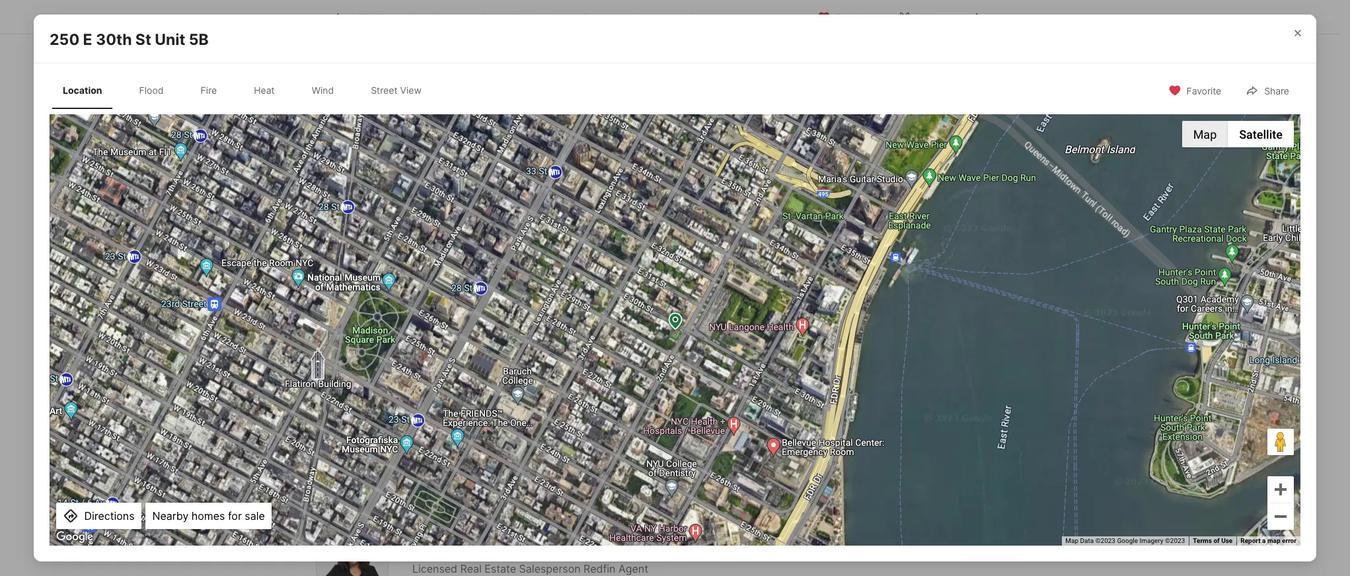 Task type: locate. For each thing, give the bounding box(es) containing it.
1 vertical spatial terms
[[1193, 538, 1212, 545]]

report a map error link for map data ©2023 google
[[737, 375, 793, 382]]

1 horizontal spatial terms
[[1193, 538, 1212, 545]]

nearby homes for sale
[[152, 510, 265, 523]]

1 horizontal spatial oct
[[913, 113, 929, 123]]

ask for ask a question
[[831, 327, 851, 341]]

question up elizabeth steele licensed real estate salesperson redfin agent
[[531, 502, 597, 520]]

terms of use link right imagery at the right bottom of page
[[1193, 538, 1233, 545]]

1 horizontal spatial menu bar
[[1182, 121, 1294, 148]]

question down "start"
[[862, 327, 907, 341]]

street view tab
[[360, 74, 432, 107]]

4
[[399, 138, 406, 152]]

1 horizontal spatial favorite
[[1187, 85, 1222, 97]]

0 vertical spatial use
[[718, 375, 729, 382]]

0 horizontal spatial street
[[371, 84, 398, 96]]

0 horizontal spatial favorite button
[[806, 3, 882, 30]]

elizabeth steele licensed real estate salesperson redfin agent
[[412, 542, 648, 576]]

2 tour from the left
[[941, 157, 958, 167]]

1 vertical spatial redfin
[[348, 502, 396, 520]]

anytime
[[877, 227, 906, 237]]

5b
[[189, 30, 209, 49]]

1 vertical spatial ask
[[316, 502, 345, 520]]

terms of use for map data ©2023 google
[[690, 375, 729, 382]]

0 horizontal spatial map button
[[323, 205, 369, 232]]

0 horizontal spatial directions
[[84, 510, 135, 523]]

favorite button for x-out
[[806, 3, 882, 30]]

0 vertical spatial favorite
[[836, 12, 871, 23]]

map button
[[1182, 121, 1228, 148], [323, 205, 369, 232]]

1 vertical spatial report a map error link
[[1241, 538, 1297, 545]]

redfin
[[316, 138, 348, 152], [348, 502, 396, 520], [584, 563, 616, 576]]

1 horizontal spatial directions button
[[707, 206, 763, 224]]

0 horizontal spatial use
[[718, 375, 729, 382]]

0 vertical spatial terms of use link
[[690, 375, 729, 382]]

mls
[[418, 154, 440, 167], [531, 154, 553, 167]]

0 horizontal spatial report
[[737, 375, 757, 382]]

ask redfin agent elizabeth a question
[[316, 502, 597, 520]]

0 horizontal spatial agent
[[400, 502, 442, 520]]

oct inside 28 oct
[[978, 113, 995, 123]]

0 horizontal spatial view
[[400, 84, 422, 96]]

next image
[[1009, 90, 1030, 111]]

terms of use link right "map data ©2023 google"
[[690, 375, 729, 382]]

1 horizontal spatial of
[[1214, 538, 1220, 545]]

1 horizontal spatial ©2023
[[1096, 538, 1116, 545]]

1 vertical spatial report a map error
[[1241, 538, 1297, 545]]

agent up licensed
[[400, 502, 442, 520]]

250 e 30th st unit 5b
[[50, 30, 209, 49]]

oct down 28
[[978, 113, 995, 123]]

go
[[818, 48, 839, 66]]

out
[[926, 12, 942, 23]]

tour
[[845, 157, 863, 167], [941, 157, 958, 167]]

1 horizontal spatial tour
[[936, 199, 957, 212]]

chat
[[996, 157, 1012, 167]]

add a commute button
[[417, 406, 497, 422]]

1 vertical spatial elizabeth
[[412, 542, 482, 561]]

terms right imagery at the right bottom of page
[[1193, 538, 1212, 545]]

0 vertical spatial satellite
[[1239, 127, 1283, 141]]

oct for 27
[[913, 113, 929, 123]]

tour left via
[[941, 157, 958, 167]]

redfin checked: 4 minutes ago (oct 25, 2023 at 4:01pm) • source: onekey® mls as distributed by mls grid # 3492747
[[316, 138, 631, 167]]

it's
[[818, 227, 828, 237]]

map inside 250 e 30th st unit 5b dialog
[[1268, 538, 1281, 545]]

3 oct from the left
[[978, 113, 995, 123]]

1 horizontal spatial question
[[862, 327, 907, 341]]

1 horizontal spatial terms of use
[[1193, 538, 1233, 545]]

terms
[[690, 375, 709, 382], [1193, 538, 1212, 545]]

1 horizontal spatial google image
[[319, 366, 363, 384]]

1 vertical spatial street view
[[654, 210, 693, 220]]

0 vertical spatial ask
[[831, 327, 851, 341]]

1 vertical spatial street
[[654, 210, 675, 220]]

homes
[[192, 510, 225, 523]]

report a map error link inside 250 e 30th st unit 5b dialog
[[1241, 538, 1297, 545]]

map for map data ©2023 google  imagery ©2023
[[1268, 538, 1281, 545]]

estate
[[485, 563, 516, 576]]

1 oct from the left
[[847, 113, 864, 123]]

0 vertical spatial directions button
[[707, 206, 763, 224]]

mls down 2023
[[531, 154, 553, 167]]

1 horizontal spatial share button
[[1235, 77, 1301, 104]]

ask
[[831, 327, 851, 341], [316, 502, 345, 520]]

0 horizontal spatial ©2023
[[639, 375, 659, 382]]

commute
[[448, 407, 497, 421]]

street view button
[[636, 206, 697, 224]]

of inside 250 e 30th st unit 5b dialog
[[1214, 538, 1220, 545]]

#
[[580, 154, 586, 167]]

elizabeth up licensed
[[412, 542, 482, 561]]

1 vertical spatial error
[[1282, 538, 1297, 545]]

0 vertical spatial tour
[[842, 48, 873, 66]]

buyer's agent fee link
[[605, 9, 692, 22]]

a
[[853, 327, 859, 341], [759, 375, 762, 382], [440, 407, 446, 421], [519, 502, 528, 520], [1262, 538, 1266, 545]]

1 horizontal spatial view
[[677, 210, 693, 220]]

tab list
[[316, 0, 749, 34], [50, 71, 445, 109]]

oct for 28
[[978, 113, 995, 123]]

0 horizontal spatial oct
[[847, 113, 864, 123]]

None button
[[826, 69, 886, 132], [891, 70, 951, 131], [956, 70, 1017, 131], [826, 69, 886, 132], [891, 70, 951, 131], [956, 70, 1017, 131]]

1 vertical spatial menu bar
[[323, 205, 434, 232]]

1 horizontal spatial share
[[1265, 85, 1289, 97]]

0 horizontal spatial street view
[[371, 84, 422, 96]]

1 vertical spatial favorite
[[1187, 85, 1222, 97]]

©2023 right the data
[[1096, 538, 1116, 545]]

1 horizontal spatial satellite button
[[1228, 121, 1294, 148]]

0 horizontal spatial of
[[710, 375, 716, 382]]

google for data
[[661, 375, 682, 382]]

as
[[443, 154, 454, 167]]

7100
[[408, 112, 432, 125]]

1 vertical spatial use
[[1222, 538, 1233, 545]]

tab list containing feed
[[316, 0, 749, 34]]

0 horizontal spatial share
[[988, 12, 1013, 23]]

google left imagery at the right bottom of page
[[1117, 538, 1138, 545]]

google
[[661, 375, 682, 382], [1117, 538, 1138, 545]]

question
[[862, 327, 907, 341], [531, 502, 597, 520]]

oct down 26
[[847, 113, 864, 123]]

0 horizontal spatial error
[[779, 375, 793, 382]]

street
[[371, 84, 398, 96], [654, 210, 675, 220]]

agent left "fee"
[[644, 9, 673, 22]]

licensed
[[412, 563, 457, 576]]

tab list inside 250 e 30th st unit 5b dialog
[[50, 71, 445, 109]]

map region for menu bar in the 250 e 30th st unit 5b dialog
[[0, 0, 1350, 576]]

28 oct
[[974, 88, 999, 123]]

by down 2023
[[516, 154, 528, 167]]

redfin up the •
[[316, 138, 348, 152]]

0 vertical spatial tab list
[[316, 0, 749, 34]]

mls down minutes
[[418, 154, 440, 167]]

directions
[[725, 210, 759, 220], [84, 510, 135, 523]]

data
[[1080, 538, 1094, 545]]

$1,246
[[340, 9, 374, 22]]

©2023 right data
[[639, 375, 659, 382]]

0 vertical spatial google
[[661, 375, 682, 382]]

tour right schedule at the right top of page
[[936, 199, 957, 212]]

free,
[[831, 227, 848, 237]]

1 horizontal spatial agent
[[644, 9, 673, 22]]

report a map error for map data ©2023 google
[[737, 375, 793, 382]]

tour left in on the top
[[845, 157, 863, 167]]

elizabeth
[[446, 502, 515, 520], [412, 542, 482, 561]]

28
[[974, 88, 999, 112]]

0 vertical spatial map
[[764, 375, 777, 382]]

listing by lydia gougoussis
[[316, 80, 454, 93]]

1 vertical spatial map button
[[323, 205, 369, 232]]

0 vertical spatial report
[[737, 375, 757, 382]]

0 vertical spatial menu bar
[[1182, 121, 1294, 148]]

street inside button
[[654, 210, 675, 220]]

list box
[[818, 145, 1024, 179]]

unit
[[155, 30, 185, 49]]

terms of use for map data ©2023 google  imagery ©2023
[[1193, 538, 1233, 545]]

fire tab
[[190, 74, 227, 107]]

0 vertical spatial favorite button
[[806, 3, 882, 30]]

0 vertical spatial share button
[[959, 3, 1024, 30]]

google for data
[[1117, 538, 1138, 545]]

map button inside 250 e 30th st unit 5b dialog
[[1182, 121, 1228, 148]]

share
[[988, 12, 1013, 23], [1265, 85, 1289, 97]]

tour via video chat
[[941, 157, 1012, 167]]

0 vertical spatial of
[[710, 375, 716, 382]]

favorite inside 250 e 30th st unit 5b dialog
[[1187, 85, 1222, 97]]

via
[[960, 157, 971, 167]]

1 tour from the left
[[845, 157, 863, 167]]

tour right go at top
[[842, 48, 873, 66]]

1 vertical spatial tour
[[936, 199, 957, 212]]

oct inside 26 oct
[[847, 113, 864, 123]]

1 horizontal spatial by
[[516, 154, 528, 167]]

use inside 250 e 30th st unit 5b dialog
[[1222, 538, 1233, 545]]

by
[[352, 80, 364, 93], [516, 154, 528, 167]]

1 vertical spatial view
[[677, 210, 693, 220]]

0 vertical spatial agent
[[644, 9, 673, 22]]

terms of use right imagery at the right bottom of page
[[1193, 538, 1233, 545]]

redfin left "agent"
[[584, 563, 616, 576]]

873-
[[384, 112, 408, 125]]

st
[[135, 30, 151, 49]]

2 mls from the left
[[531, 154, 553, 167]]

1 horizontal spatial terms of use link
[[1193, 538, 1233, 545]]

tab list containing location
[[50, 71, 445, 109]]

tab list for x-out
[[316, 0, 749, 34]]

redfin up licensed real estate salesperson redfin agentelizabeth steele image
[[348, 502, 396, 520]]

1 vertical spatial of
[[1214, 538, 1220, 545]]

1 horizontal spatial ask
[[831, 327, 851, 341]]

google inside 250 e 30th st unit 5b dialog
[[1117, 538, 1138, 545]]

report
[[737, 375, 757, 382], [1241, 538, 1261, 545]]

0 vertical spatial directions
[[725, 210, 759, 220]]

4:01pm)
[[561, 138, 601, 152]]

1 horizontal spatial directions
[[725, 210, 759, 220]]

google image inside 250 e 30th st unit 5b dialog
[[53, 529, 97, 546]]

0 horizontal spatial menu bar
[[323, 205, 434, 232]]

satellite button for menu bar in the 250 e 30th st unit 5b dialog
[[1228, 121, 1294, 148]]

tour for go
[[842, 48, 873, 66]]

1 vertical spatial satellite
[[380, 211, 422, 225]]

by inside the redfin checked: 4 minutes ago (oct 25, 2023 at 4:01pm) • source: onekey® mls as distributed by mls grid # 3492747
[[516, 154, 528, 167]]

by left lydia
[[352, 80, 364, 93]]

terms of use link for map data ©2023 google  imagery ©2023
[[1193, 538, 1233, 545]]

0 horizontal spatial google image
[[53, 529, 97, 546]]

contact:
[[316, 112, 359, 125]]

redfin inside the redfin checked: 4 minutes ago (oct 25, 2023 at 4:01pm) • source: onekey® mls as distributed by mls grid # 3492747
[[316, 138, 348, 152]]

error
[[779, 375, 793, 382], [1282, 538, 1297, 545]]

go tour this home
[[818, 48, 950, 66]]

25,
[[500, 138, 516, 152]]

source:
[[326, 154, 364, 167]]

terms of use inside 250 e 30th st unit 5b dialog
[[1193, 538, 1233, 545]]

report a map error inside 250 e 30th st unit 5b dialog
[[1241, 538, 1297, 545]]

google image
[[319, 366, 363, 384], [53, 529, 97, 546]]

0 horizontal spatial report a map error link
[[737, 375, 793, 382]]

street inside tab
[[371, 84, 398, 96]]

gougoussis
[[396, 80, 454, 93]]

directions button
[[707, 206, 763, 224], [56, 503, 141, 530]]

1 vertical spatial directions
[[84, 510, 135, 523]]

0 vertical spatial satellite button
[[1228, 121, 1294, 148]]

©2023 right imagery at the right bottom of page
[[1165, 538, 1185, 545]]

or
[[913, 251, 929, 264]]

schools
[[689, 12, 723, 23]]

1 horizontal spatial report a map error link
[[1241, 538, 1297, 545]]

this
[[876, 48, 905, 66]]

terms of use
[[690, 375, 729, 382], [1193, 538, 1233, 545]]

1 vertical spatial google
[[1117, 538, 1138, 545]]

tour
[[842, 48, 873, 66], [936, 199, 957, 212]]

real
[[460, 563, 482, 576]]

oct for 26
[[847, 113, 864, 123]]

schedule tour
[[885, 199, 957, 212]]

1 vertical spatial by
[[516, 154, 528, 167]]

1 vertical spatial directions button
[[56, 503, 141, 530]]

menu bar
[[1182, 121, 1294, 148], [323, 205, 434, 232]]

terms of use right "map data ©2023 google"
[[690, 375, 729, 382]]

error inside 250 e 30th st unit 5b dialog
[[1282, 538, 1297, 545]]

sale
[[245, 510, 265, 523]]

26
[[843, 88, 868, 112]]

0 horizontal spatial map
[[764, 375, 777, 382]]

directions inside 250 e 30th st unit 5b dialog
[[84, 510, 135, 523]]

0 horizontal spatial tour
[[842, 48, 873, 66]]

©2023 for data
[[1096, 538, 1116, 545]]

oct inside the 27 oct
[[913, 113, 929, 123]]

—
[[371, 407, 381, 421]]

report a map error for map data ©2023 google  imagery ©2023
[[1241, 538, 1297, 545]]

1 vertical spatial satellite button
[[369, 205, 434, 232]]

tour for tour via video chat
[[941, 157, 958, 167]]

google right data
[[661, 375, 682, 382]]

map
[[764, 375, 777, 382], [1268, 538, 1281, 545]]

map region
[[0, 0, 1350, 576], [270, 89, 946, 427]]

satellite button inside 250 e 30th st unit 5b dialog
[[1228, 121, 1294, 148]]

terms inside 250 e 30th st unit 5b dialog
[[1193, 538, 1212, 545]]

agent for buyer's
[[644, 9, 673, 22]]

report inside 250 e 30th st unit 5b dialog
[[1241, 538, 1261, 545]]

4 minutes ago link
[[399, 138, 473, 152], [399, 138, 473, 152]]

report a map error
[[737, 375, 793, 382], [1241, 538, 1297, 545]]

list box containing tour in person
[[818, 145, 1024, 179]]

in
[[865, 157, 872, 167]]

1 horizontal spatial map
[[1268, 538, 1281, 545]]

0 horizontal spatial tour
[[845, 157, 863, 167]]

1 vertical spatial share
[[1265, 85, 1289, 97]]

oct down 27
[[913, 113, 929, 123]]

1 vertical spatial favorite button
[[1157, 77, 1233, 104]]

tour inside button
[[936, 199, 957, 212]]

1 horizontal spatial error
[[1282, 538, 1297, 545]]

2 vertical spatial redfin
[[584, 563, 616, 576]]

0 vertical spatial view
[[400, 84, 422, 96]]

0 horizontal spatial terms of use
[[690, 375, 729, 382]]

terms right "map data ©2023 google"
[[690, 375, 709, 382]]

0 horizontal spatial satellite button
[[369, 205, 434, 232]]

schedule tour button
[[818, 190, 1024, 221]]

1 horizontal spatial street
[[654, 210, 675, 220]]

home
[[908, 48, 950, 66]]

©2023 for data
[[639, 375, 659, 382]]

0 vertical spatial street view
[[371, 84, 422, 96]]

satellite
[[1239, 127, 1283, 141], [380, 211, 422, 225]]

0 vertical spatial error
[[779, 375, 793, 382]]

— min · add a commute
[[371, 407, 497, 421]]

0 horizontal spatial terms of use link
[[690, 375, 729, 382]]

location tab
[[52, 74, 113, 107]]

details
[[523, 12, 552, 23]]

feed link
[[331, 10, 380, 26]]

0 vertical spatial google image
[[319, 366, 363, 384]]

elizabeth up 'elizabeth steele' link
[[446, 502, 515, 520]]

2 oct from the left
[[913, 113, 929, 123]]

1 horizontal spatial use
[[1222, 538, 1233, 545]]

wind tab
[[301, 74, 344, 107]]

2 horizontal spatial oct
[[978, 113, 995, 123]]

share inside 250 e 30th st unit 5b dialog
[[1265, 85, 1289, 97]]



Task type: describe. For each thing, give the bounding box(es) containing it.
lydia
[[367, 80, 393, 93]]

schedule
[[885, 199, 933, 212]]

previous image
[[812, 90, 833, 111]]

heat
[[254, 84, 275, 96]]

it's free, cancel anytime
[[818, 227, 906, 237]]

e
[[83, 30, 92, 49]]

(929) 552-6469 link
[[930, 327, 1015, 341]]

wind
[[312, 84, 334, 96]]

an
[[915, 285, 928, 298]]

use for map data ©2023 google  imagery ©2023
[[1222, 538, 1233, 545]]

minutes
[[409, 138, 451, 152]]

0 horizontal spatial question
[[531, 502, 597, 520]]

at
[[548, 138, 558, 152]]

a inside 250 e 30th st unit 5b dialog
[[1262, 538, 1266, 545]]

0 vertical spatial question
[[862, 327, 907, 341]]

•
[[318, 154, 324, 167]]

0 horizontal spatial directions button
[[56, 503, 141, 530]]

salesperson
[[519, 563, 581, 576]]

location
[[63, 84, 102, 96]]

tour in person
[[845, 157, 901, 167]]

1 mls from the left
[[418, 154, 440, 167]]

(929)
[[930, 327, 960, 341]]

street view inside tab
[[371, 84, 422, 96]]

552-
[[962, 327, 987, 341]]

(oct
[[476, 138, 497, 152]]

view inside tab
[[400, 84, 422, 96]]

person
[[874, 157, 901, 167]]

per
[[376, 9, 393, 22]]

min
[[384, 407, 403, 421]]

x-
[[917, 12, 926, 23]]

distributed
[[457, 154, 513, 167]]

tour in person option
[[818, 145, 914, 179]]

redfin inside elizabeth steele licensed real estate salesperson redfin agent
[[584, 563, 616, 576]]

elizabeth inside elizabeth steele licensed real estate salesperson redfin agent
[[412, 542, 482, 561]]

0 horizontal spatial satellite
[[380, 211, 422, 225]]

data
[[624, 375, 638, 382]]

listing
[[316, 80, 349, 93]]

nearby
[[152, 510, 189, 523]]

buyer's
[[605, 9, 641, 22]]

street view inside button
[[654, 210, 693, 220]]

cancel
[[850, 227, 875, 237]]

property details
[[482, 12, 552, 23]]

property details tab
[[467, 2, 567, 34]]

0 horizontal spatial share button
[[959, 3, 1024, 30]]

0 vertical spatial elizabeth
[[446, 502, 515, 520]]

3492747
[[586, 154, 631, 167]]

map button for satellite 'popup button' in 250 e 30th st unit 5b dialog
[[1182, 121, 1228, 148]]

favorite button for share
[[1157, 77, 1233, 104]]

of for map data ©2023 google
[[710, 375, 716, 382]]

satellite button for the leftmost menu bar
[[369, 205, 434, 232]]

offer
[[930, 285, 955, 298]]

26 oct
[[843, 88, 868, 123]]

tour via video chat option
[[914, 145, 1024, 179]]

x-out
[[917, 12, 942, 23]]

susan
[[367, 96, 398, 109]]

tour for schedule
[[936, 199, 957, 212]]

nearby homes for sale button
[[146, 503, 272, 530]]

27 oct
[[909, 88, 933, 123]]

flood
[[139, 84, 164, 96]]

contact: 516-873-7100
[[316, 112, 432, 125]]

checked:
[[351, 138, 396, 152]]

error for map data ©2023 google  imagery ©2023
[[1282, 538, 1297, 545]]

tax
[[612, 12, 626, 23]]

terms of use link for map data ©2023 google
[[690, 375, 729, 382]]

27
[[909, 88, 933, 112]]

2% buyer's agent fee
[[587, 9, 692, 22]]

satellite inside 250 e 30th st unit 5b dialog
[[1239, 127, 1283, 141]]

use for map data ©2023 google
[[718, 375, 729, 382]]

ask for ask redfin agent elizabeth a question
[[316, 502, 345, 520]]

250 e 30th st unit 5b dialog
[[0, 0, 1350, 576]]

(929) 552-6469
[[930, 327, 1015, 341]]

history
[[628, 12, 658, 23]]

6469
[[987, 327, 1015, 341]]

report a map error link for map data ©2023 google  imagery ©2023
[[1241, 538, 1297, 545]]

menu bar inside 250 e 30th st unit 5b dialog
[[1182, 121, 1294, 148]]

map region for the leftmost menu bar
[[270, 89, 946, 427]]

250 e 30th st unit 5b element
[[50, 14, 225, 49]]

250
[[50, 30, 79, 49]]

map button for satellite 'popup button' for the leftmost menu bar
[[323, 205, 369, 232]]

tab list for share
[[50, 71, 445, 109]]

1 vertical spatial share button
[[1235, 77, 1301, 104]]

516-
[[362, 112, 384, 125]]

ask a question link
[[831, 327, 907, 341]]

x-out button
[[887, 3, 953, 30]]

favorite for x-out
[[836, 12, 871, 23]]

agent for redfin
[[400, 502, 442, 520]]

ago
[[453, 138, 473, 152]]

property
[[482, 12, 520, 23]]

view inside button
[[677, 210, 693, 220]]

flood tab
[[129, 74, 174, 107]]

susan dutzer
[[367, 96, 434, 109]]

2 horizontal spatial ©2023
[[1165, 538, 1185, 545]]

30th
[[96, 30, 132, 49]]

fee
[[676, 9, 692, 22]]

error for map data ©2023 google
[[779, 375, 793, 382]]

ft
[[411, 9, 419, 22]]

map for map data ©2023 google
[[764, 375, 777, 382]]

favorite for share
[[1187, 85, 1222, 97]]

sq
[[396, 9, 408, 22]]

sale & tax history
[[582, 12, 658, 23]]

of for map data ©2023 google  imagery ©2023
[[1214, 538, 1220, 545]]

licensed real estate salesperson redfin agentelizabeth steele image
[[316, 531, 389, 576]]

ask a question
[[831, 327, 907, 341]]

dutzer
[[401, 96, 434, 109]]

overview tab
[[395, 2, 467, 34]]

map data ©2023 google
[[610, 375, 682, 382]]

steele
[[485, 542, 533, 561]]

heat tab
[[243, 74, 285, 107]]

sale & tax history tab
[[567, 2, 674, 34]]

map data ©2023 google  imagery ©2023
[[1066, 538, 1185, 545]]

video
[[973, 157, 993, 167]]

$1,246 per sq ft
[[340, 9, 419, 22]]

0 horizontal spatial by
[[352, 80, 364, 93]]

overview
[[410, 12, 451, 23]]

tour for tour in person
[[845, 157, 863, 167]]

imagery
[[1140, 538, 1164, 545]]

terms for map data ©2023 google  imagery ©2023
[[1193, 538, 1212, 545]]

report for map data ©2023 google  imagery ©2023
[[1241, 538, 1261, 545]]

start an offer
[[887, 285, 955, 298]]

schools tab
[[674, 2, 739, 34]]

report for map data ©2023 google
[[737, 375, 757, 382]]

·
[[408, 407, 411, 421]]

terms for map data ©2023 google
[[690, 375, 709, 382]]



Task type: vqa. For each thing, say whether or not it's contained in the screenshot.
Beds within the Button
no



